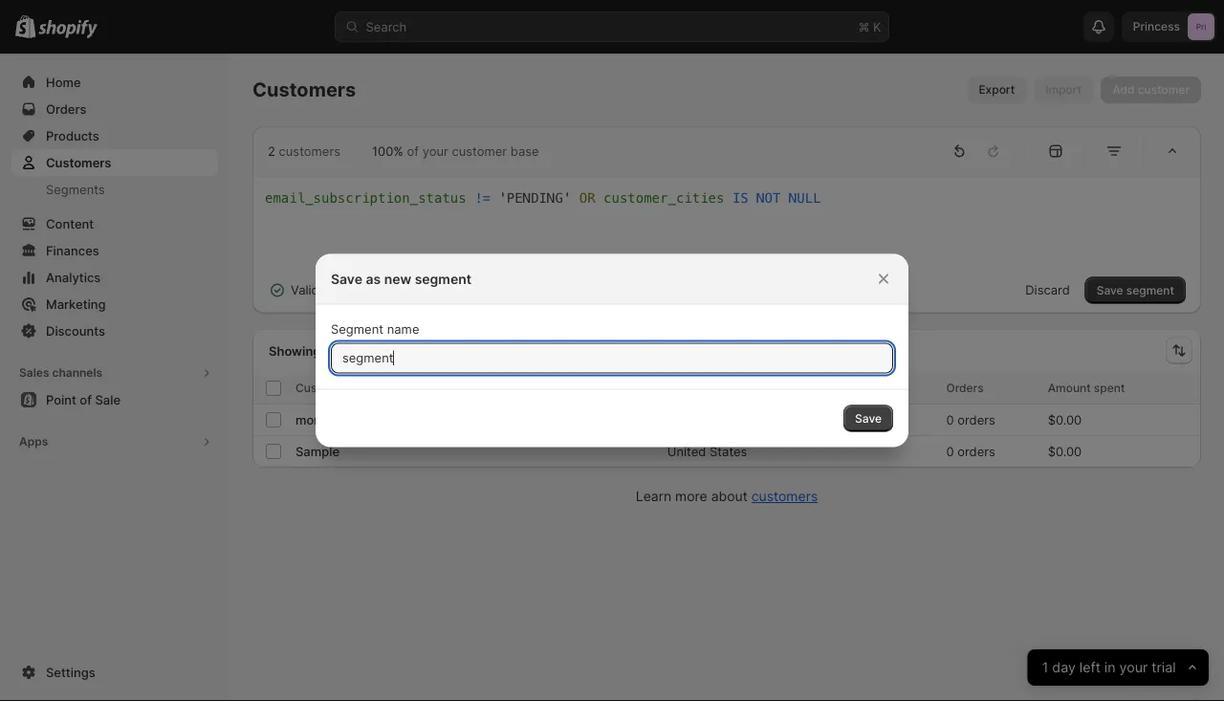 Task type: describe. For each thing, give the bounding box(es) containing it.
sales
[[19, 366, 49, 380]]

save as new segment dialog
[[0, 254, 1224, 447]]

united states
[[667, 444, 747, 458]]

learn more about customers
[[636, 488, 818, 504]]

segments link
[[11, 176, 218, 203]]

segment
[[331, 322, 384, 337]]

channels
[[52, 366, 102, 380]]

1 0 from the top
[[946, 412, 954, 427]]

2 orders from the top
[[958, 444, 996, 458]]

mom dad
[[296, 412, 351, 427]]

states
[[710, 444, 747, 458]]

valid segment
[[291, 282, 374, 297]]

search
[[366, 19, 407, 34]]

0 horizontal spatial 2
[[268, 143, 275, 158]]

segment inside 'dialog'
[[415, 271, 472, 287]]

100% of your customer base
[[372, 143, 539, 158]]

0 vertical spatial customers
[[279, 143, 341, 158]]

home
[[46, 75, 81, 89]]

2 customers
[[268, 143, 341, 158]]

discard
[[1026, 282, 1070, 297]]

orders
[[946, 381, 984, 395]]

base
[[511, 143, 539, 158]]

settings
[[46, 665, 95, 680]]

2 0 from the top
[[946, 444, 954, 458]]

export
[[979, 83, 1015, 97]]

united
[[667, 444, 706, 458]]

email subscription
[[480, 381, 580, 395]]

⌘ k
[[858, 19, 881, 34]]

valid segment alert
[[253, 267, 389, 313]]

dad
[[328, 412, 351, 427]]

name
[[387, 322, 419, 337]]

1 horizontal spatial of
[[407, 143, 419, 158]]

2 horizontal spatial 2
[[350, 343, 358, 358]]

save for save segment
[[1097, 283, 1124, 297]]

discounts link
[[11, 318, 218, 344]]

1 $0.00 from the top
[[1048, 412, 1082, 427]]

save inside button
[[855, 411, 882, 425]]

1 horizontal spatial 2
[[324, 343, 332, 358]]

valid
[[291, 282, 319, 297]]

100%
[[372, 143, 404, 158]]

segment for valid segment
[[323, 282, 374, 297]]

customers link
[[752, 488, 818, 504]]



Task type: vqa. For each thing, say whether or not it's contained in the screenshot.
'Search'
yes



Task type: locate. For each thing, give the bounding box(es) containing it.
sample
[[296, 444, 340, 458]]

k
[[873, 19, 881, 34]]

0 vertical spatial 0 orders
[[946, 412, 996, 427]]

export button
[[967, 77, 1027, 103]]

email
[[480, 381, 509, 395]]

save
[[331, 271, 362, 287], [1097, 283, 1124, 297], [855, 411, 882, 425]]

0 orders
[[946, 412, 996, 427], [946, 444, 996, 458]]

1 horizontal spatial customers
[[253, 78, 356, 101]]

orders
[[958, 412, 996, 427], [958, 444, 996, 458]]

location
[[667, 381, 715, 395]]

home link
[[11, 69, 218, 96]]

sample link
[[296, 442, 340, 461]]

shopify image
[[38, 20, 98, 39]]

segments
[[46, 182, 105, 197]]

of down segment at the top
[[335, 343, 347, 358]]

of left your
[[407, 143, 419, 158]]

amount
[[1048, 381, 1091, 395]]

customers
[[253, 78, 356, 101], [46, 155, 111, 170]]

2 horizontal spatial segment
[[1127, 283, 1175, 297]]

0 horizontal spatial segment
[[323, 282, 374, 297]]

your
[[422, 143, 448, 158]]

0 vertical spatial 0
[[946, 412, 954, 427]]

2 $0.00 from the top
[[1048, 444, 1082, 458]]

apps
[[19, 435, 48, 449]]

showing 2 of 2 customers
[[269, 343, 425, 358]]

mom dad link
[[296, 410, 351, 429]]

mom
[[296, 412, 325, 427]]

save as new segment
[[331, 271, 472, 287]]

customers up segments
[[46, 155, 111, 170]]

0 horizontal spatial of
[[335, 343, 347, 358]]

segment name
[[331, 322, 419, 337]]

0 horizontal spatial customers
[[279, 143, 341, 158]]

save segment
[[1097, 283, 1175, 297]]

apps button
[[11, 429, 218, 455]]

0 vertical spatial customers
[[253, 78, 356, 101]]

sales channels
[[19, 366, 102, 380]]

1 vertical spatial customers
[[361, 343, 425, 358]]

2 horizontal spatial save
[[1097, 283, 1124, 297]]

segment for save segment
[[1127, 283, 1175, 297]]

customers link
[[11, 149, 218, 176]]

discard button
[[1014, 277, 1082, 304]]

save for save as new segment
[[331, 271, 362, 287]]

1 horizontal spatial save
[[855, 411, 882, 425]]

more
[[675, 488, 708, 504]]

customer
[[452, 143, 507, 158]]

1 vertical spatial $0.00
[[1048, 444, 1082, 458]]

1 horizontal spatial segment
[[415, 271, 472, 287]]

of
[[407, 143, 419, 158], [335, 343, 347, 358]]

discounts
[[46, 323, 105, 338]]

0 horizontal spatial customers
[[46, 155, 111, 170]]

1 vertical spatial 0 orders
[[946, 444, 996, 458]]

1 vertical spatial 0
[[946, 444, 954, 458]]

1 orders from the top
[[958, 412, 996, 427]]

Segment name text field
[[331, 343, 893, 374]]

as
[[366, 271, 381, 287]]

subscription
[[512, 381, 580, 395]]

segment
[[415, 271, 472, 287], [323, 282, 374, 297], [1127, 283, 1175, 297]]

sales channels button
[[11, 360, 218, 386]]

0 vertical spatial $0.00
[[1048, 412, 1082, 427]]

save inside button
[[1097, 283, 1124, 297]]

1 vertical spatial customers
[[46, 155, 111, 170]]

1 horizontal spatial customers
[[361, 343, 425, 358]]

save button
[[844, 405, 893, 432]]

customers
[[279, 143, 341, 158], [361, 343, 425, 358], [752, 488, 818, 504]]

2 vertical spatial customers
[[752, 488, 818, 504]]

1 0 orders from the top
[[946, 412, 996, 427]]

customers right about
[[752, 488, 818, 504]]

$0.00
[[1048, 412, 1082, 427], [1048, 444, 1082, 458]]

⌘
[[858, 19, 870, 34]]

spent
[[1094, 381, 1125, 395]]

1 vertical spatial of
[[335, 343, 347, 358]]

customers down name
[[361, 343, 425, 358]]

save segment button
[[1085, 277, 1186, 304]]

0 vertical spatial of
[[407, 143, 419, 158]]

new
[[384, 271, 411, 287]]

showing
[[269, 343, 321, 358]]

about
[[711, 488, 748, 504]]

segment inside button
[[1127, 283, 1175, 297]]

settings link
[[11, 659, 218, 686]]

2
[[268, 143, 275, 158], [324, 343, 332, 358], [350, 343, 358, 358]]

amount spent
[[1048, 381, 1125, 395]]

2 horizontal spatial customers
[[752, 488, 818, 504]]

segment inside alert
[[323, 282, 374, 297]]

customers left 100% in the left top of the page
[[279, 143, 341, 158]]

2 0 orders from the top
[[946, 444, 996, 458]]

0
[[946, 412, 954, 427], [946, 444, 954, 458]]

customers up 2 customers
[[253, 78, 356, 101]]

learn
[[636, 488, 672, 504]]

0 horizontal spatial save
[[331, 271, 362, 287]]

1 vertical spatial orders
[[958, 444, 996, 458]]

0 vertical spatial orders
[[958, 412, 996, 427]]



